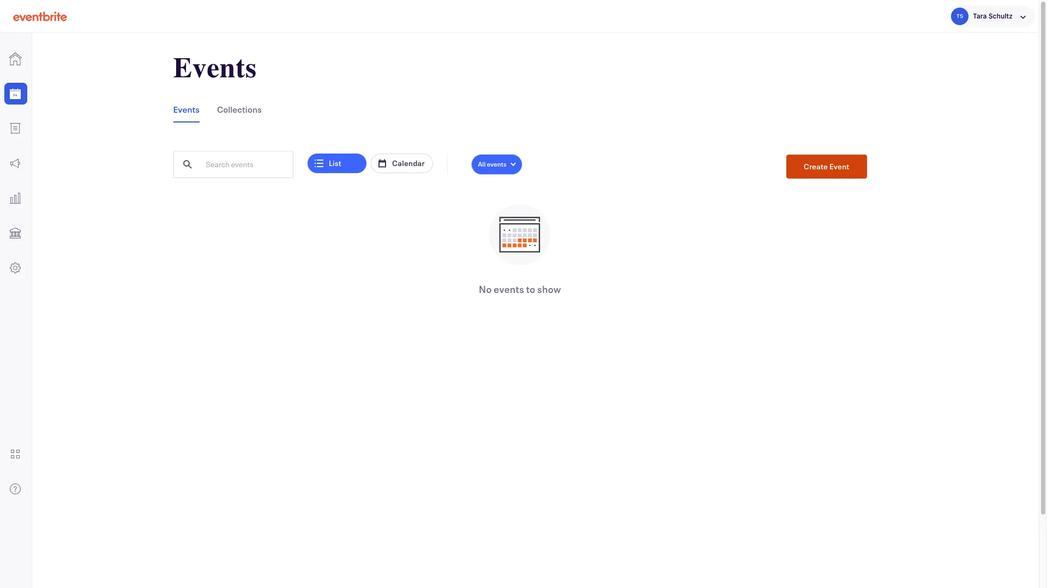 Task type: describe. For each thing, give the bounding box(es) containing it.
calendar
[[392, 158, 425, 169]]

eventbrite image
[[13, 11, 67, 22]]

create event link
[[786, 155, 867, 179]]

Events text field
[[0, 83, 32, 105]]

no events to show
[[479, 283, 561, 296]]

tab list containing events
[[173, 91, 867, 129]]

display default image for the finance text field
[[9, 227, 22, 240]]

calendar button
[[371, 154, 433, 173]]

event
[[829, 161, 849, 172]]

display default image for reporting text field
[[9, 192, 22, 205]]

display default image for orders text field at the top of page
[[9, 122, 22, 135]]

events for all
[[487, 160, 507, 169]]

schultz
[[988, 12, 1013, 20]]

Marketing text field
[[0, 153, 32, 175]]

no
[[479, 283, 492, 296]]

collections
[[217, 104, 262, 115]]

display default image for marketing text field
[[9, 157, 22, 170]]

tara schultz
[[973, 12, 1013, 20]]

Help Center text field
[[0, 479, 32, 501]]

tara schultz menu bar
[[936, 0, 1039, 32]]

events button
[[173, 97, 200, 123]]

Search events text field
[[198, 152, 292, 177]]

all
[[478, 160, 486, 169]]

Orders text field
[[0, 118, 32, 140]]

create
[[804, 161, 828, 172]]

tara
[[973, 12, 987, 20]]



Task type: vqa. For each thing, say whether or not it's contained in the screenshot.
Get to the top
no



Task type: locate. For each thing, give the bounding box(es) containing it.
display default image inside orders text field
[[9, 122, 22, 135]]

events for no
[[494, 283, 524, 296]]

3 display default image from the top
[[9, 262, 22, 275]]

all events
[[478, 160, 507, 169]]

display default image down the finance text field
[[9, 262, 22, 275]]

display default image for apps "text box"
[[9, 448, 22, 461]]

display default image inside the finance text field
[[9, 227, 22, 240]]

1 vertical spatial events
[[173, 104, 200, 115]]

display default image inside org settings text box
[[9, 262, 22, 275]]

3 display default image from the top
[[9, 227, 22, 240]]

display active image
[[9, 87, 22, 100]]

display default image inside apps "text box"
[[9, 448, 22, 461]]

2 display default image from the top
[[9, 192, 22, 205]]

events
[[487, 160, 507, 169], [494, 283, 524, 296]]

Org Settings text field
[[0, 257, 32, 279]]

2 events from the top
[[173, 104, 200, 115]]

2 display default image from the top
[[9, 157, 22, 170]]

events left 'to'
[[494, 283, 524, 296]]

display default image up reporting text field
[[9, 157, 22, 170]]

display default image up org settings text box
[[9, 227, 22, 240]]

collections button
[[217, 97, 262, 122]]

events inside menu bar
[[487, 160, 507, 169]]

display default image up the display active image
[[9, 52, 22, 65]]

0 vertical spatial events
[[487, 160, 507, 169]]

display default image down marketing text field
[[9, 192, 22, 205]]

tab list
[[173, 91, 867, 129]]

display default image down the display active image
[[9, 122, 22, 135]]

show
[[537, 283, 561, 296]]

display default image for org settings text box
[[9, 262, 22, 275]]

4 display default image from the top
[[9, 448, 22, 461]]

0 vertical spatial display default image
[[9, 122, 22, 135]]

1 display default image from the top
[[9, 52, 22, 65]]

display default image down apps "text box"
[[9, 483, 22, 496]]

events left collections button on the top
[[173, 104, 200, 115]]

1 vertical spatial events
[[494, 283, 524, 296]]

display default image
[[9, 122, 22, 135], [9, 157, 22, 170], [9, 262, 22, 275]]

all events link
[[471, 154, 522, 175]]

display default image inside help center text box
[[9, 483, 22, 496]]

create event
[[804, 161, 849, 172]]

events up collections button on the top
[[173, 52, 257, 85]]

events
[[173, 52, 257, 85], [173, 104, 200, 115]]

5 display default image from the top
[[9, 483, 22, 496]]

all events menu bar
[[471, 154, 522, 179]]

1 events from the top
[[173, 52, 257, 85]]

0 vertical spatial events
[[173, 52, 257, 85]]

Reporting text field
[[0, 188, 32, 209]]

display default image inside marketing text field
[[9, 157, 22, 170]]

events inside tab list
[[173, 104, 200, 115]]

display default image for home text field
[[9, 52, 22, 65]]

Home text field
[[0, 48, 32, 70]]

display default image up help center text box
[[9, 448, 22, 461]]

display default image inside home text field
[[9, 52, 22, 65]]

display default image inside reporting text field
[[9, 192, 22, 205]]

to
[[526, 283, 535, 296]]

1 display default image from the top
[[9, 122, 22, 135]]

1 vertical spatial display default image
[[9, 157, 22, 170]]

display default image
[[9, 52, 22, 65], [9, 192, 22, 205], [9, 227, 22, 240], [9, 448, 22, 461], [9, 483, 22, 496]]

Finance text field
[[0, 222, 32, 244]]

display default image for help center text box
[[9, 483, 22, 496]]

Apps text field
[[0, 444, 32, 466]]

2 vertical spatial display default image
[[9, 262, 22, 275]]

events right all
[[487, 160, 507, 169]]



